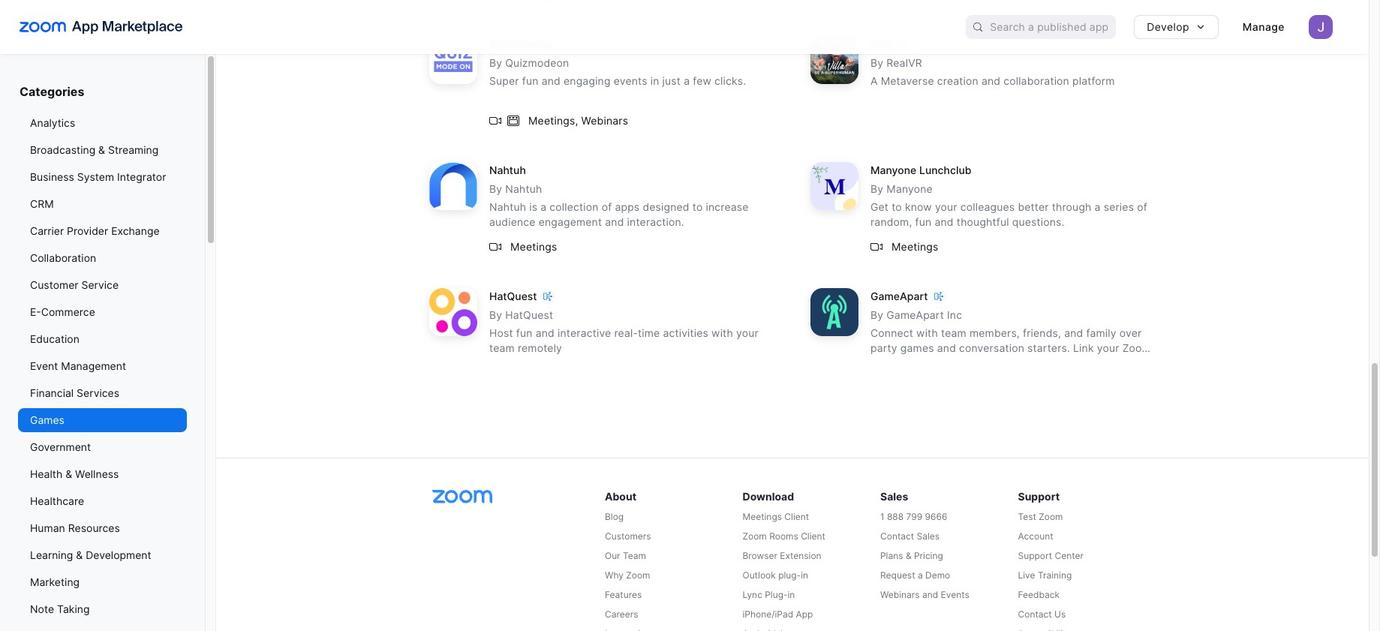 Task type: locate. For each thing, give the bounding box(es) containing it.
connect
[[871, 327, 913, 339]]

zoom up browser
[[743, 531, 767, 542]]

webinars down request
[[880, 589, 920, 601]]

activities
[[663, 327, 709, 339]]

1 vertical spatial team
[[489, 342, 515, 355]]

meetings down the download
[[743, 511, 782, 523]]

& down 'analytics' link
[[98, 143, 105, 156]]

customer service link
[[18, 273, 187, 297]]

2 of from the left
[[1137, 201, 1147, 213]]

better
[[1018, 201, 1049, 213]]

in for lync plug-in
[[788, 589, 795, 601]]

by up super
[[489, 57, 502, 69]]

0 vertical spatial support
[[1018, 490, 1060, 503]]

games link
[[18, 408, 187, 432]]

plans & pricing
[[880, 550, 943, 562]]

1 vertical spatial your
[[736, 327, 759, 339]]

and inside by realvr a metaverse creation and collaboration platform
[[982, 75, 1001, 87]]

and down demo at bottom right
[[922, 589, 938, 601]]

1 horizontal spatial your
[[935, 201, 957, 213]]

of right series
[[1137, 201, 1147, 213]]

crm
[[30, 197, 54, 210]]

account link
[[1018, 530, 1153, 544]]

1 of from the left
[[602, 201, 612, 213]]

by up a
[[871, 57, 884, 69]]

gameapart inside by gameapart inc connect with team members, friends, and family over party games and conversation starters. link your zoom account, set up meetings, and send invites.
[[887, 309, 944, 321]]

support down account
[[1018, 550, 1052, 562]]

random,
[[871, 216, 912, 228]]

live training
[[1018, 570, 1072, 581]]

pricing
[[914, 550, 943, 562]]

2 with from the left
[[916, 327, 938, 339]]

1 support from the top
[[1018, 490, 1060, 503]]

a left series
[[1095, 201, 1101, 213]]

0 horizontal spatial webinars
[[581, 114, 628, 127]]

to left increase at the top of page
[[693, 201, 703, 213]]

in for outlook plug-in
[[801, 570, 808, 581]]

meetings
[[510, 240, 557, 253], [892, 240, 938, 253], [743, 511, 782, 523]]

0 vertical spatial your
[[935, 201, 957, 213]]

fun down know
[[915, 216, 932, 228]]

0 vertical spatial in
[[650, 75, 659, 87]]

host
[[489, 327, 513, 339]]

& right plans
[[906, 550, 912, 562]]

a inside 'nahtuh by nahtuh nahtuh is a collection of apps designed to increase audience engagement and interaction.'
[[541, 201, 547, 213]]

resources
[[68, 522, 120, 534]]

of left apps at the top of the page
[[602, 201, 612, 213]]

marketing link
[[18, 570, 187, 594]]

outlook plug-in
[[743, 570, 808, 581]]

why zoom
[[605, 570, 650, 581]]

by up get
[[871, 183, 884, 195]]

event management link
[[18, 354, 187, 378]]

contact down 888 on the right of the page
[[880, 531, 914, 542]]

and down apps at the top of the page
[[605, 216, 624, 228]]

test
[[1018, 511, 1036, 523]]

1 vertical spatial contact
[[1018, 609, 1052, 620]]

outlook plug-in link
[[743, 569, 877, 583]]

1 vertical spatial support
[[1018, 550, 1052, 562]]

nahtuh by nahtuh nahtuh is a collection of apps designed to increase audience engagement and interaction.
[[489, 164, 749, 228]]

carrier provider exchange
[[30, 224, 160, 237]]

by inside 'manyone lunchclub by manyone get to know your colleagues better through a series of random, fun and thoughtful questions.'
[[871, 183, 884, 195]]

0 vertical spatial fun
[[522, 75, 539, 87]]

human resources
[[30, 522, 120, 534]]

a left demo at bottom right
[[918, 570, 923, 581]]

and left thoughtful
[[935, 216, 954, 228]]

contact for contact sales
[[880, 531, 914, 542]]

human
[[30, 522, 65, 534]]

by up host
[[489, 309, 502, 321]]

our team link
[[605, 550, 740, 563]]

through
[[1052, 201, 1092, 213]]

1 vertical spatial gameapart
[[887, 309, 944, 321]]

your right activities
[[736, 327, 759, 339]]

sales up 888 on the right of the page
[[880, 490, 908, 503]]

with
[[712, 327, 733, 339], [916, 327, 938, 339]]

in left just
[[650, 75, 659, 87]]

1 horizontal spatial sales
[[917, 531, 940, 542]]

just
[[662, 75, 681, 87]]

and left 'engaging'
[[542, 75, 561, 87]]

2 horizontal spatial meetings
[[892, 240, 938, 253]]

your inside by hatquest host fun and interactive real-time activities with your team remotely
[[736, 327, 759, 339]]

and right creation
[[982, 75, 1001, 87]]

manyone up get
[[871, 164, 917, 177]]

1 vertical spatial fun
[[915, 216, 932, 228]]

0 vertical spatial team
[[941, 327, 967, 339]]

team down inc
[[941, 327, 967, 339]]

webinars down 'engaging'
[[581, 114, 628, 127]]

0 horizontal spatial your
[[736, 327, 759, 339]]

0 horizontal spatial team
[[489, 342, 515, 355]]

in inside quizmodeon by quizmodeon super fun and engaging events in just a few clicks.
[[650, 75, 659, 87]]

to up random,
[[892, 201, 902, 213]]

0 horizontal spatial sales
[[880, 490, 908, 503]]

support inside support link
[[1018, 490, 1060, 503]]

in down 'browser extension' link
[[801, 570, 808, 581]]

meetings down audience at the top left of page
[[510, 240, 557, 253]]

by inside by gameapart inc connect with team members, friends, and family over party games and conversation starters. link your zoom account, set up meetings, and send invites.
[[871, 309, 884, 321]]

1 vertical spatial quizmodeon
[[505, 57, 569, 69]]

0 vertical spatial contact
[[880, 531, 914, 542]]

meetings down random,
[[892, 240, 938, 253]]

with inside by gameapart inc connect with team members, friends, and family over party games and conversation starters. link your zoom account, set up meetings, and send invites.
[[916, 327, 938, 339]]

1 to from the left
[[693, 201, 703, 213]]

your down family
[[1097, 342, 1119, 355]]

1 horizontal spatial to
[[892, 201, 902, 213]]

interaction.
[[627, 216, 684, 228]]

download link
[[743, 489, 877, 505]]

0 horizontal spatial with
[[712, 327, 733, 339]]

1 horizontal spatial contact
[[1018, 609, 1052, 620]]

designed
[[643, 201, 689, 213]]

carrier
[[30, 224, 64, 237]]

sales
[[880, 490, 908, 503], [917, 531, 940, 542]]

2 horizontal spatial in
[[801, 570, 808, 581]]

to
[[693, 201, 703, 213], [892, 201, 902, 213]]

1 vertical spatial nahtuh
[[505, 183, 542, 195]]

a right just
[[684, 75, 690, 87]]

0 horizontal spatial meetings
[[510, 240, 557, 253]]

collaboration link
[[18, 246, 187, 270]]

1 vertical spatial webinars
[[880, 589, 920, 601]]

1 with from the left
[[712, 327, 733, 339]]

note taking
[[30, 603, 90, 615]]

of
[[602, 201, 612, 213], [1137, 201, 1147, 213]]

2 to from the left
[[892, 201, 902, 213]]

and up up
[[937, 342, 956, 355]]

sales up pricing
[[917, 531, 940, 542]]

of inside 'manyone lunchclub by manyone get to know your colleagues better through a series of random, fun and thoughtful questions.'
[[1137, 201, 1147, 213]]

our
[[605, 550, 620, 562]]

contact us
[[1018, 609, 1066, 620]]

healthcare link
[[18, 489, 187, 513]]

wellness
[[75, 468, 119, 480]]

with up games
[[916, 327, 938, 339]]

event
[[30, 359, 58, 372]]

analytics
[[30, 116, 75, 129]]

2 vertical spatial your
[[1097, 342, 1119, 355]]

and up remotely
[[536, 327, 555, 339]]

webinars and events
[[880, 589, 969, 601]]

meetings for to
[[892, 240, 938, 253]]

0 vertical spatial webinars
[[581, 114, 628, 127]]

fun right super
[[522, 75, 539, 87]]

questions.
[[1012, 216, 1065, 228]]

integrator
[[117, 170, 166, 183]]

blog
[[605, 511, 624, 523]]

1 horizontal spatial of
[[1137, 201, 1147, 213]]

provider
[[67, 224, 108, 237]]

by up connect
[[871, 309, 884, 321]]

banner containing develop
[[0, 0, 1369, 54]]

2 horizontal spatial your
[[1097, 342, 1119, 355]]

by inside quizmodeon by quizmodeon super fun and engaging events in just a few clicks.
[[489, 57, 502, 69]]

banner
[[0, 0, 1369, 54]]

your right know
[[935, 201, 957, 213]]

1 vertical spatial hatquest
[[505, 309, 553, 321]]

2 support from the top
[[1018, 550, 1052, 562]]

1 horizontal spatial team
[[941, 327, 967, 339]]

client down meetings client link
[[801, 531, 826, 542]]

0 horizontal spatial to
[[693, 201, 703, 213]]

1 horizontal spatial webinars
[[880, 589, 920, 601]]

client up zoom rooms client
[[785, 511, 809, 523]]

request a demo link
[[880, 569, 1015, 583]]

team
[[941, 327, 967, 339], [489, 342, 515, 355]]

1 vertical spatial in
[[801, 570, 808, 581]]

2 vertical spatial fun
[[516, 327, 533, 339]]

contact down feedback
[[1018, 609, 1052, 620]]

education link
[[18, 327, 187, 351]]

demo
[[925, 570, 950, 581]]

marketing
[[30, 576, 80, 588]]

sales link
[[880, 489, 1015, 505]]

manyone up know
[[887, 183, 933, 195]]

your inside 'manyone lunchclub by manyone get to know your colleagues better through a series of random, fun and thoughtful questions.'
[[935, 201, 957, 213]]

2 vertical spatial in
[[788, 589, 795, 601]]

& inside broadcasting & streaming link
[[98, 143, 105, 156]]

0 horizontal spatial contact
[[880, 531, 914, 542]]

a right is
[[541, 201, 547, 213]]

& inside health & wellness link
[[65, 468, 72, 480]]

1 horizontal spatial meetings
[[743, 511, 782, 523]]

0 vertical spatial gameapart
[[871, 290, 928, 303]]

customers link
[[605, 530, 740, 544]]

fun inside by hatquest host fun and interactive real-time activities with your team remotely
[[516, 327, 533, 339]]

1 horizontal spatial with
[[916, 327, 938, 339]]

0 horizontal spatial in
[[650, 75, 659, 87]]

events
[[614, 75, 647, 87]]

by up audience at the top left of page
[[489, 183, 502, 195]]

hatquest inside by hatquest host fun and interactive real-time activities with your team remotely
[[505, 309, 553, 321]]

0 horizontal spatial of
[[602, 201, 612, 213]]

zoom right test
[[1039, 511, 1063, 523]]

& for learning
[[76, 549, 83, 561]]

team down host
[[489, 342, 515, 355]]

plans
[[880, 550, 903, 562]]

& inside 'plans & pricing' link
[[906, 550, 912, 562]]

collaboration
[[1004, 75, 1069, 87]]

0 vertical spatial quizmodeon
[[489, 38, 553, 51]]

of inside 'nahtuh by nahtuh nahtuh is a collection of apps designed to increase audience engagement and interaction.'
[[602, 201, 612, 213]]

broadcasting
[[30, 143, 95, 156]]

us
[[1054, 609, 1066, 620]]

commerce
[[41, 305, 95, 318]]

engagement
[[539, 216, 602, 228]]

& inside learning & development link
[[76, 549, 83, 561]]

& down "human resources"
[[76, 549, 83, 561]]

& for broadcasting
[[98, 143, 105, 156]]

our team
[[605, 550, 646, 562]]

1 horizontal spatial in
[[788, 589, 795, 601]]

event management
[[30, 359, 126, 372]]

meetings, webinars
[[528, 114, 628, 127]]

webinars
[[581, 114, 628, 127], [880, 589, 920, 601]]

& right health
[[65, 468, 72, 480]]

by inside 'nahtuh by nahtuh nahtuh is a collection of apps designed to increase audience engagement and interaction.'
[[489, 183, 502, 195]]

0 vertical spatial client
[[785, 511, 809, 523]]

by gameapart inc connect with team members, friends, and family over party games and conversation starters. link your zoom account, set up meetings, and send invites.
[[871, 309, 1151, 370]]

support up the 'test zoom'
[[1018, 490, 1060, 503]]

with right activities
[[712, 327, 733, 339]]

a inside 'link'
[[918, 570, 923, 581]]

in down plug-
[[788, 589, 795, 601]]

health
[[30, 468, 62, 480]]

meetings client
[[743, 511, 809, 523]]

fun up remotely
[[516, 327, 533, 339]]

is
[[529, 201, 537, 213]]

starters.
[[1028, 342, 1070, 355]]

1 vertical spatial sales
[[917, 531, 940, 542]]

support inside support center link
[[1018, 550, 1052, 562]]

zoom down over
[[1122, 342, 1151, 355]]

support link
[[1018, 489, 1153, 505]]

meetings for a
[[510, 240, 557, 253]]



Task type: vqa. For each thing, say whether or not it's contained in the screenshot.


Task type: describe. For each thing, give the bounding box(es) containing it.
search a published app element
[[966, 15, 1116, 39]]

government
[[30, 441, 91, 453]]

over
[[1120, 327, 1142, 339]]

customer service
[[30, 278, 119, 291]]

0 vertical spatial nahtuh
[[489, 164, 526, 177]]

financial services
[[30, 387, 119, 399]]

account,
[[871, 357, 914, 370]]

zoom down team
[[626, 570, 650, 581]]

fun inside 'manyone lunchclub by manyone get to know your colleagues better through a series of random, fun and thoughtful questions.'
[[915, 216, 932, 228]]

careers link
[[605, 608, 740, 622]]

learning
[[30, 549, 73, 561]]

contact for contact us
[[1018, 609, 1052, 620]]

villa
[[871, 38, 892, 51]]

0 vertical spatial sales
[[880, 490, 908, 503]]

live training link
[[1018, 569, 1153, 583]]

send
[[1027, 357, 1052, 370]]

a inside quizmodeon by quizmodeon super fun and engaging events in just a few clicks.
[[684, 75, 690, 87]]

exchange
[[111, 224, 160, 237]]

support for support center
[[1018, 550, 1052, 562]]

with inside by hatquest host fun and interactive real-time activities with your team remotely
[[712, 327, 733, 339]]

develop button
[[1134, 15, 1219, 39]]

799
[[906, 511, 923, 523]]

feedback link
[[1018, 589, 1153, 602]]

analytics link
[[18, 111, 187, 135]]

by inside by hatquest host fun and interactive real-time activities with your team remotely
[[489, 309, 502, 321]]

real-
[[614, 327, 638, 339]]

business system integrator
[[30, 170, 166, 183]]

and up link
[[1064, 327, 1083, 339]]

zoom rooms client link
[[743, 530, 877, 544]]

inc
[[947, 309, 962, 321]]

collection
[[550, 201, 599, 213]]

rooms
[[769, 531, 798, 542]]

meetings,
[[952, 357, 1002, 370]]

team inside by hatquest host fun and interactive real-time activities with your team remotely
[[489, 342, 515, 355]]

request a demo
[[880, 570, 950, 581]]

why zoom link
[[605, 569, 740, 583]]

business system integrator link
[[18, 165, 187, 189]]

management
[[61, 359, 126, 372]]

series
[[1104, 201, 1134, 213]]

services
[[77, 387, 119, 399]]

browser extension
[[743, 550, 822, 562]]

set
[[917, 357, 933, 370]]

training
[[1038, 570, 1072, 581]]

platform
[[1073, 75, 1115, 87]]

1
[[880, 511, 885, 523]]

to inside 'manyone lunchclub by manyone get to know your colleagues better through a series of random, fun and thoughtful questions.'
[[892, 201, 902, 213]]

fun inside quizmodeon by quizmodeon super fun and engaging events in just a few clicks.
[[522, 75, 539, 87]]

friends,
[[1023, 327, 1061, 339]]

your inside by gameapart inc connect with team members, friends, and family over party games and conversation starters. link your zoom account, set up meetings, and send invites.
[[1097, 342, 1119, 355]]

features
[[605, 589, 642, 601]]

metaverse
[[881, 75, 934, 87]]

and inside 'nahtuh by nahtuh nahtuh is a collection of apps designed to increase audience engagement and interaction.'
[[605, 216, 624, 228]]

get
[[871, 201, 889, 213]]

0 vertical spatial hatquest
[[489, 290, 537, 303]]

crm link
[[18, 192, 187, 216]]

& for health
[[65, 468, 72, 480]]

collaboration
[[30, 251, 96, 264]]

zoom inside by gameapart inc connect with team members, friends, and family over party games and conversation starters. link your zoom account, set up meetings, and send invites.
[[1122, 342, 1151, 355]]

know
[[905, 201, 932, 213]]

and inside 'manyone lunchclub by manyone get to know your colleagues better through a series of random, fun and thoughtful questions.'
[[935, 216, 954, 228]]

up
[[936, 357, 949, 370]]

center
[[1055, 550, 1084, 562]]

games
[[30, 414, 64, 426]]

& for plans
[[906, 550, 912, 562]]

app
[[796, 609, 813, 620]]

manage button
[[1231, 15, 1297, 39]]

manyone lunchclub by manyone get to know your colleagues better through a series of random, fun and thoughtful questions.
[[871, 164, 1147, 228]]

to inside 'nahtuh by nahtuh nahtuh is a collection of apps designed to increase audience engagement and interaction.'
[[693, 201, 703, 213]]

learning & development link
[[18, 543, 187, 567]]

and inside by hatquest host fun and interactive real-time activities with your team remotely
[[536, 327, 555, 339]]

remotely
[[518, 342, 562, 355]]

Search text field
[[990, 16, 1116, 38]]

team inside by gameapart inc connect with team members, friends, and family over party games and conversation starters. link your zoom account, set up meetings, and send invites.
[[941, 327, 967, 339]]

support for support
[[1018, 490, 1060, 503]]

by inside by realvr a metaverse creation and collaboration platform
[[871, 57, 884, 69]]

2 vertical spatial nahtuh
[[489, 201, 526, 213]]

iphone/ipad app link
[[743, 608, 877, 622]]

0 vertical spatial manyone
[[871, 164, 917, 177]]

thoughtful
[[957, 216, 1009, 228]]

carrier provider exchange link
[[18, 219, 187, 243]]

categories button
[[18, 84, 187, 111]]

business
[[30, 170, 74, 183]]

apps
[[615, 201, 640, 213]]

human resources link
[[18, 516, 187, 540]]

features link
[[605, 589, 740, 602]]

a inside 'manyone lunchclub by manyone get to know your colleagues better through a series of random, fun and thoughtful questions.'
[[1095, 201, 1101, 213]]

meetings client link
[[743, 511, 877, 524]]

1 vertical spatial client
[[801, 531, 826, 542]]

about
[[605, 490, 637, 503]]

account
[[1018, 531, 1053, 542]]

extension
[[780, 550, 822, 562]]

contact us link
[[1018, 608, 1153, 622]]

888
[[887, 511, 904, 523]]

system
[[77, 170, 114, 183]]

clicks.
[[715, 75, 746, 87]]

audience
[[489, 216, 536, 228]]

lync
[[743, 589, 762, 601]]

health & wellness link
[[18, 462, 187, 486]]

webinars and events link
[[880, 589, 1015, 602]]

1 vertical spatial manyone
[[887, 183, 933, 195]]

manage
[[1243, 20, 1285, 33]]

by realvr a metaverse creation and collaboration platform
[[871, 57, 1115, 87]]

link
[[1073, 342, 1094, 355]]

interactive
[[558, 327, 611, 339]]

increase
[[706, 201, 749, 213]]

and left send
[[1005, 357, 1024, 370]]

and inside quizmodeon by quizmodeon super fun and engaging events in just a few clicks.
[[542, 75, 561, 87]]

download
[[743, 490, 794, 503]]

live
[[1018, 570, 1035, 581]]

careers
[[605, 609, 638, 620]]

conversation
[[959, 342, 1024, 355]]

quizmodeon by quizmodeon super fun and engaging events in just a few clicks.
[[489, 38, 746, 87]]

health & wellness
[[30, 468, 119, 480]]

few
[[693, 75, 711, 87]]

plug-
[[778, 570, 801, 581]]

contact sales link
[[880, 530, 1015, 544]]



